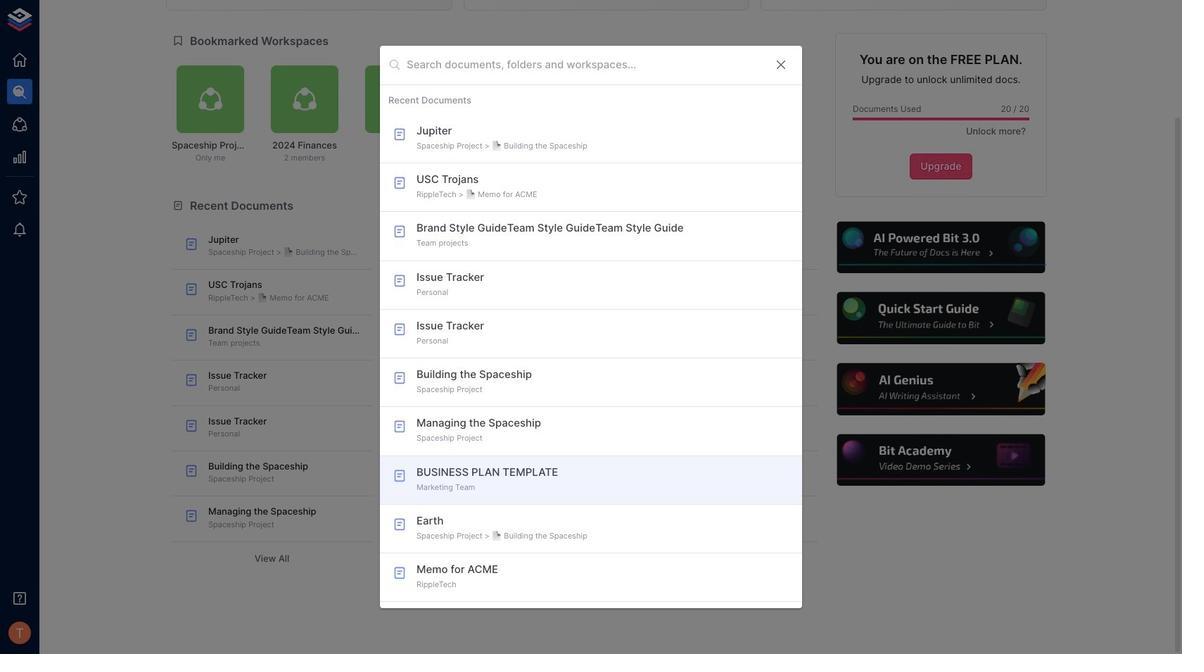 Task type: vqa. For each thing, say whether or not it's contained in the screenshot.
second "help" image from the top of the page
yes



Task type: describe. For each thing, give the bounding box(es) containing it.
4 help image from the top
[[836, 432, 1048, 488]]

2 help image from the top
[[836, 290, 1048, 346]]



Task type: locate. For each thing, give the bounding box(es) containing it.
1 help image from the top
[[836, 219, 1048, 275]]

3 help image from the top
[[836, 361, 1048, 417]]

dialog
[[380, 46, 803, 608]]

Search documents, folders and workspaces... text field
[[407, 54, 763, 76]]

help image
[[836, 219, 1048, 275], [836, 290, 1048, 346], [836, 361, 1048, 417], [836, 432, 1048, 488]]



